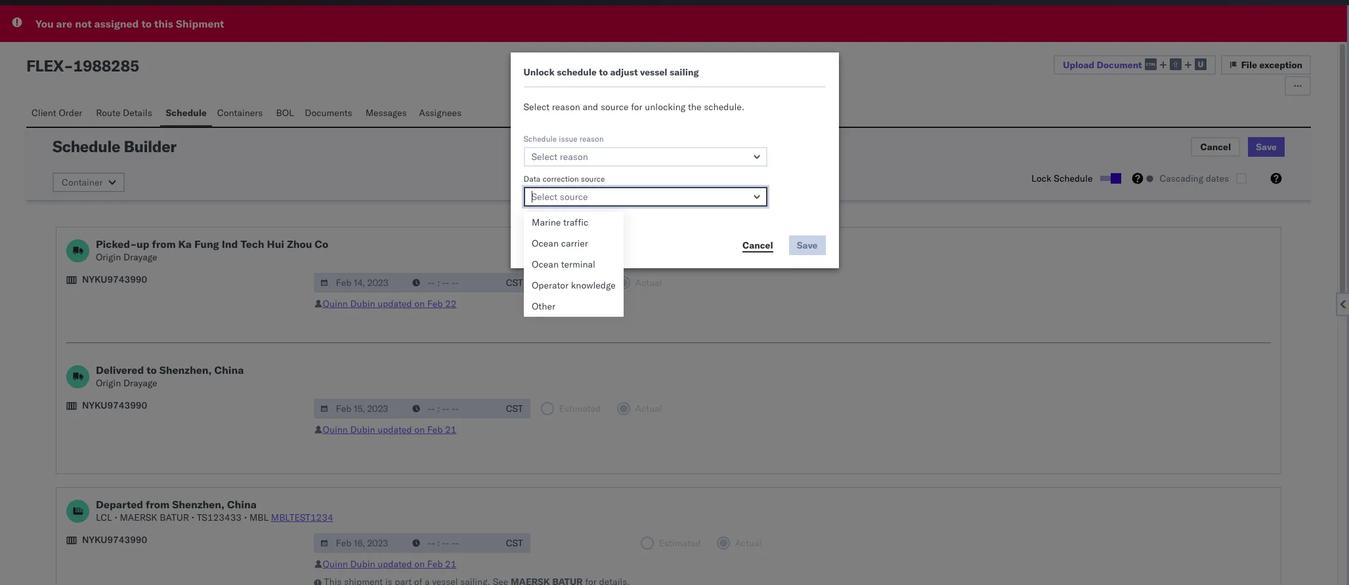 Task type: vqa. For each thing, say whether or not it's contained in the screenshot.
the topmost JAN 6, 2023 LINJIA TEST
no



Task type: locate. For each thing, give the bounding box(es) containing it.
carrier
[[561, 238, 588, 249]]

2 21 from the top
[[445, 559, 457, 571]]

zhou
[[287, 238, 312, 251]]

ocean up operator at the left of the page
[[532, 259, 559, 271]]

1 on from the top
[[414, 298, 425, 310]]

from right the up
[[152, 238, 176, 251]]

3 quinn from the top
[[323, 559, 348, 571]]

marine
[[532, 217, 561, 228]]

2 nyku9743990 from the top
[[82, 400, 147, 412]]

1 ocean from the top
[[532, 238, 559, 249]]

2 feb from the top
[[427, 424, 443, 436]]

dubin for co
[[350, 298, 375, 310]]

1 vertical spatial updated
[[378, 424, 412, 436]]

reason left and
[[552, 101, 580, 113]]

from inside departed from shenzhen, china lcl • maersk batur • ts123433 • mbl mbltest1234
[[146, 498, 170, 511]]

tech
[[241, 238, 264, 251]]

MMM D, YYYY text field
[[314, 273, 407, 293], [314, 399, 407, 419], [314, 534, 407, 553]]

mbl
[[249, 512, 269, 524]]

1 drayage from the top
[[123, 251, 157, 263]]

2 -- : -- -- text field from the top
[[405, 534, 499, 553]]

schedule left issue
[[524, 134, 557, 144]]

1 quinn dubin updated on feb 21 button from the top
[[323, 424, 457, 436]]

origin inside the delivered to shenzhen, china origin drayage
[[96, 378, 121, 389]]

0 vertical spatial quinn dubin updated on feb 21
[[323, 424, 457, 436]]

drayage inside the delivered to shenzhen, china origin drayage
[[123, 378, 157, 389]]

1 vertical spatial quinn dubin updated on feb 21
[[323, 559, 457, 571]]

• right lcl
[[114, 512, 117, 524]]

0 vertical spatial origin
[[96, 251, 121, 263]]

save
[[1256, 141, 1277, 153]]

3 cst from the top
[[506, 538, 523, 550]]

quinn
[[323, 298, 348, 310], [323, 424, 348, 436], [323, 559, 348, 571]]

2 mmm d, yyyy text field from the top
[[314, 399, 407, 419]]

on for co
[[414, 298, 425, 310]]

china
[[214, 364, 244, 377], [227, 498, 257, 511]]

drayage
[[123, 251, 157, 263], [123, 378, 157, 389]]

1 dubin from the top
[[350, 298, 375, 310]]

0 vertical spatial china
[[214, 364, 244, 377]]

china inside departed from shenzhen, china lcl • maersk batur • ts123433 • mbl mbltest1234
[[227, 498, 257, 511]]

1 quinn from the top
[[323, 298, 348, 310]]

drayage down the up
[[123, 251, 157, 263]]

nyku9743990 for delivered to shenzhen, china
[[82, 400, 147, 412]]

drayage down the delivered
[[123, 378, 157, 389]]

nyku9743990 down lcl
[[82, 534, 147, 546]]

1 updated from the top
[[378, 298, 412, 310]]

exception
[[1260, 59, 1303, 71]]

to left this
[[141, 17, 152, 30]]

1 vertical spatial dubin
[[350, 424, 375, 436]]

quinn dubin updated on feb 21
[[323, 424, 457, 436], [323, 559, 457, 571]]

schedule builder
[[53, 137, 176, 156]]

None checkbox
[[1101, 176, 1119, 181]]

quinn dubin updated on feb 21 button
[[323, 424, 457, 436], [323, 559, 457, 571]]

order
[[59, 107, 82, 119]]

ocean down marine
[[532, 238, 559, 249]]

nyku9743990
[[82, 274, 147, 286], [82, 400, 147, 412], [82, 534, 147, 546]]

shenzhen, inside departed from shenzhen, china lcl • maersk batur • ts123433 • mbl mbltest1234
[[172, 498, 225, 511]]

cancel
[[1200, 141, 1231, 153], [743, 239, 773, 251]]

lock
[[1032, 173, 1052, 184]]

reason right issue
[[580, 134, 604, 144]]

0 vertical spatial on
[[414, 298, 425, 310]]

2 quinn dubin updated on feb 21 from the top
[[323, 559, 457, 571]]

messages
[[365, 107, 407, 119]]

0 vertical spatial from
[[152, 238, 176, 251]]

vessel
[[640, 66, 667, 78]]

1 vertical spatial mmm d, yyyy text field
[[314, 399, 407, 419]]

1 mmm d, yyyy text field from the top
[[314, 273, 407, 293]]

mmm d, yyyy text field for ts123433
[[314, 534, 407, 553]]

2 drayage from the top
[[123, 378, 157, 389]]

schedule inside button
[[166, 107, 207, 119]]

china for departed from shenzhen, china
[[227, 498, 257, 511]]

• right batur
[[191, 512, 194, 524]]

origin down the delivered
[[96, 378, 121, 389]]

messages button
[[360, 101, 414, 127]]

save button
[[1248, 137, 1285, 157]]

1 vertical spatial cancel
[[743, 239, 773, 251]]

0 horizontal spatial cancel
[[743, 239, 773, 251]]

1 vertical spatial feb
[[427, 424, 443, 436]]

source right correction
[[581, 174, 605, 184]]

to right the delivered
[[147, 364, 157, 377]]

ocean for ocean terminal
[[532, 259, 559, 271]]

mmm d, yyyy text field for co
[[314, 273, 407, 293]]

1 quinn dubin updated on feb 21 from the top
[[323, 424, 457, 436]]

1 horizontal spatial cancel button
[[1191, 137, 1240, 157]]

•
[[114, 512, 117, 524], [191, 512, 194, 524], [244, 512, 247, 524]]

maersk
[[120, 512, 157, 524]]

-- : -- -- text field
[[405, 273, 499, 293], [405, 534, 499, 553]]

from
[[152, 238, 176, 251], [146, 498, 170, 511]]

0 vertical spatial feb
[[427, 298, 443, 310]]

shenzhen, up the ts123433
[[172, 498, 225, 511]]

list box
[[524, 212, 624, 317]]

2 vertical spatial dubin
[[350, 559, 375, 571]]

cst for co
[[506, 277, 523, 289]]

builder
[[124, 137, 176, 156]]

1 vertical spatial quinn dubin updated on feb 21 button
[[323, 559, 457, 571]]

1 vertical spatial 21
[[445, 559, 457, 571]]

schedule right details
[[166, 107, 207, 119]]

origin down picked-
[[96, 251, 121, 263]]

assigned
[[94, 17, 139, 30]]

2 on from the top
[[414, 424, 425, 436]]

2 vertical spatial feb
[[427, 559, 443, 571]]

reason
[[552, 101, 580, 113], [580, 134, 604, 144]]

dubin
[[350, 298, 375, 310], [350, 424, 375, 436], [350, 559, 375, 571]]

0 vertical spatial -- : -- -- text field
[[405, 273, 499, 293]]

2 vertical spatial to
[[147, 364, 157, 377]]

picked-up from ka fung ind tech hui zhou co origin drayage
[[96, 238, 328, 263]]

1 vertical spatial reason
[[580, 134, 604, 144]]

1 vertical spatial from
[[146, 498, 170, 511]]

2 origin from the top
[[96, 378, 121, 389]]

delivered
[[96, 364, 144, 377]]

2 dubin from the top
[[350, 424, 375, 436]]

1 horizontal spatial •
[[191, 512, 194, 524]]

1 feb from the top
[[427, 298, 443, 310]]

1 vertical spatial drayage
[[123, 378, 157, 389]]

operator
[[532, 280, 569, 292]]

schedule up container button at the left of page
[[53, 137, 120, 156]]

2 vertical spatial quinn
[[323, 559, 348, 571]]

2 vertical spatial mmm d, yyyy text field
[[314, 534, 407, 553]]

on
[[414, 298, 425, 310], [414, 424, 425, 436], [414, 559, 425, 571]]

shenzhen,
[[159, 364, 212, 377], [172, 498, 225, 511]]

1 origin from the top
[[96, 251, 121, 263]]

schedule issue reason
[[524, 134, 604, 144]]

cst
[[506, 277, 523, 289], [506, 403, 523, 415], [506, 538, 523, 550]]

3 updated from the top
[[378, 559, 412, 571]]

1 vertical spatial origin
[[96, 378, 121, 389]]

ocean
[[532, 238, 559, 249], [532, 259, 559, 271]]

schedule for schedule builder
[[53, 137, 120, 156]]

0 vertical spatial 21
[[445, 424, 457, 436]]

from up batur
[[146, 498, 170, 511]]

1 horizontal spatial cancel
[[1200, 141, 1231, 153]]

0 vertical spatial shenzhen,
[[159, 364, 212, 377]]

1 21 from the top
[[445, 424, 457, 436]]

0 vertical spatial quinn dubin updated on feb 21 button
[[323, 424, 457, 436]]

1 -- : -- -- text field from the top
[[405, 273, 499, 293]]

0 vertical spatial cancel button
[[1191, 137, 1240, 157]]

to left adjust
[[599, 66, 608, 78]]

file exception button
[[1221, 55, 1311, 75], [1221, 55, 1311, 75]]

source
[[601, 101, 629, 113], [581, 174, 605, 184]]

nyku9743990 down the delivered
[[82, 400, 147, 412]]

1 vertical spatial cst
[[506, 403, 523, 415]]

operator knowledge
[[532, 280, 616, 292]]

3 on from the top
[[414, 559, 425, 571]]

schedule
[[166, 107, 207, 119], [524, 134, 557, 144], [53, 137, 120, 156], [1054, 173, 1093, 184]]

2 • from the left
[[191, 512, 194, 524]]

to
[[141, 17, 152, 30], [599, 66, 608, 78], [147, 364, 157, 377]]

0 vertical spatial source
[[601, 101, 629, 113]]

1 nyku9743990 from the top
[[82, 274, 147, 286]]

2 vertical spatial on
[[414, 559, 425, 571]]

ind
[[222, 238, 238, 251]]

knowledge
[[571, 280, 616, 292]]

marine traffic
[[532, 217, 589, 228]]

quinn dubin updated on feb 21 button for departed from shenzhen, china
[[323, 559, 457, 571]]

0 vertical spatial updated
[[378, 298, 412, 310]]

2 vertical spatial cst
[[506, 538, 523, 550]]

0 horizontal spatial cancel button
[[735, 236, 781, 255]]

bol
[[276, 107, 294, 119]]

updated
[[378, 298, 412, 310], [378, 424, 412, 436], [378, 559, 412, 571]]

assignees
[[419, 107, 462, 119]]

0 vertical spatial mmm d, yyyy text field
[[314, 273, 407, 293]]

0 vertical spatial cancel
[[1200, 141, 1231, 153]]

up
[[137, 238, 149, 251]]

2 ocean from the top
[[532, 259, 559, 271]]

feb
[[427, 298, 443, 310], [427, 424, 443, 436], [427, 559, 443, 571]]

2 vertical spatial updated
[[378, 559, 412, 571]]

china inside the delivered to shenzhen, china origin drayage
[[214, 364, 244, 377]]

1 vertical spatial on
[[414, 424, 425, 436]]

1 • from the left
[[114, 512, 117, 524]]

1 vertical spatial cancel button
[[735, 236, 781, 255]]

-- : -- -- text field for departed from shenzhen, china
[[405, 534, 499, 553]]

quinn for ts123433
[[323, 559, 348, 571]]

3 dubin from the top
[[350, 559, 375, 571]]

for
[[631, 101, 643, 113]]

3 mmm d, yyyy text field from the top
[[314, 534, 407, 553]]

3 feb from the top
[[427, 559, 443, 571]]

22
[[445, 298, 457, 310]]

schedule right lock
[[1054, 173, 1093, 184]]

client order
[[32, 107, 82, 119]]

0 horizontal spatial •
[[114, 512, 117, 524]]

• left mbl
[[244, 512, 247, 524]]

0 vertical spatial nyku9743990
[[82, 274, 147, 286]]

2 quinn from the top
[[323, 424, 348, 436]]

origin inside picked-up from ka fung ind tech hui zhou co origin drayage
[[96, 251, 121, 263]]

drayage inside picked-up from ka fung ind tech hui zhou co origin drayage
[[123, 251, 157, 263]]

3 nyku9743990 from the top
[[82, 534, 147, 546]]

1 vertical spatial nyku9743990
[[82, 400, 147, 412]]

0 vertical spatial dubin
[[350, 298, 375, 310]]

2 horizontal spatial •
[[244, 512, 247, 524]]

0 vertical spatial drayage
[[123, 251, 157, 263]]

2 vertical spatial nyku9743990
[[82, 534, 147, 546]]

1 cst from the top
[[506, 277, 523, 289]]

2 quinn dubin updated on feb 21 button from the top
[[323, 559, 457, 571]]

21 for departed from shenzhen, china
[[445, 559, 457, 571]]

nyku9743990 down picked-
[[82, 274, 147, 286]]

schedule for schedule issue reason
[[524, 134, 557, 144]]

shenzhen, right the delivered
[[159, 364, 212, 377]]

0 vertical spatial quinn
[[323, 298, 348, 310]]

1 vertical spatial china
[[227, 498, 257, 511]]

1 vertical spatial ocean
[[532, 259, 559, 271]]

1 vertical spatial -- : -- -- text field
[[405, 534, 499, 553]]

-- : -- -- text field for picked-up from ka fung ind tech hui zhou co
[[405, 273, 499, 293]]

1 vertical spatial shenzhen,
[[172, 498, 225, 511]]

0 vertical spatial ocean
[[532, 238, 559, 249]]

shenzhen, inside the delivered to shenzhen, china origin drayage
[[159, 364, 212, 377]]

source left for
[[601, 101, 629, 113]]

1 vertical spatial quinn
[[323, 424, 348, 436]]

traffic
[[563, 217, 589, 228]]

0 vertical spatial cst
[[506, 277, 523, 289]]



Task type: describe. For each thing, give the bounding box(es) containing it.
schedule for schedule
[[166, 107, 207, 119]]

containers
[[217, 107, 263, 119]]

quinn dubin updated on feb 21 for delivered to shenzhen, china
[[323, 424, 457, 436]]

-- : -- -- text field
[[405, 399, 499, 419]]

china for delivered to shenzhen, china
[[214, 364, 244, 377]]

list box containing marine traffic
[[524, 212, 624, 317]]

21 for delivered to shenzhen, china
[[445, 424, 457, 436]]

flex
[[26, 56, 64, 76]]

dubin for ts123433
[[350, 559, 375, 571]]

schedule button
[[160, 101, 212, 127]]

data correction source
[[524, 174, 605, 184]]

other
[[532, 301, 555, 313]]

cst for ts123433
[[506, 538, 523, 550]]

route details button
[[91, 101, 160, 127]]

select reason and source for unlocking the schedule.
[[524, 101, 745, 113]]

documents button
[[300, 101, 360, 127]]

nyku9743990 for departed from shenzhen, china
[[82, 534, 147, 546]]

Select source text field
[[524, 187, 767, 207]]

ocean terminal
[[532, 259, 595, 271]]

lock schedule
[[1032, 173, 1093, 184]]

from inside picked-up from ka fung ind tech hui zhou co origin drayage
[[152, 238, 176, 251]]

0 vertical spatial to
[[141, 17, 152, 30]]

departed
[[96, 498, 143, 511]]

select
[[524, 101, 550, 113]]

shipment
[[176, 17, 224, 30]]

file exception
[[1241, 59, 1303, 71]]

feb for ts123433
[[427, 559, 443, 571]]

this
[[154, 17, 173, 30]]

container button
[[53, 173, 125, 192]]

batur
[[160, 512, 189, 524]]

ts123433
[[197, 512, 242, 524]]

unlock
[[524, 66, 555, 78]]

quinn dubin updated on feb 22 button
[[323, 298, 457, 310]]

shenzhen, for from
[[172, 498, 225, 511]]

quinn dubin updated on feb 21 button for delivered to shenzhen, china
[[323, 424, 457, 436]]

sailing
[[670, 66, 699, 78]]

to inside the delivered to shenzhen, china origin drayage
[[147, 364, 157, 377]]

3 • from the left
[[244, 512, 247, 524]]

adjust
[[610, 66, 638, 78]]

container
[[62, 177, 103, 188]]

-
[[64, 56, 73, 76]]

Select reason text field
[[524, 147, 767, 167]]

cancel for leftmost cancel button
[[743, 239, 773, 251]]

quinn dubin updated on feb 21 for departed from shenzhen, china
[[323, 559, 457, 571]]

ocean carrier
[[532, 238, 588, 249]]

co
[[315, 238, 328, 251]]

client order button
[[26, 101, 91, 127]]

issue
[[559, 134, 578, 144]]

bol button
[[271, 101, 300, 127]]

2 updated from the top
[[378, 424, 412, 436]]

lcl
[[96, 512, 112, 524]]

nyku9743990 for picked-up from ka fung ind tech hui zhou co
[[82, 274, 147, 286]]

1 vertical spatial source
[[581, 174, 605, 184]]

quinn dubin updated on feb 22
[[323, 298, 457, 310]]

cancel for the right cancel button
[[1200, 141, 1231, 153]]

terminal
[[561, 259, 595, 271]]

feb for co
[[427, 298, 443, 310]]

updated for ts123433
[[378, 559, 412, 571]]

documents
[[305, 107, 352, 119]]

schedule
[[557, 66, 597, 78]]

fung
[[194, 238, 219, 251]]

1 vertical spatial to
[[599, 66, 608, 78]]

shenzhen, for to
[[159, 364, 212, 377]]

on for ts123433
[[414, 559, 425, 571]]

flex - 1988285
[[26, 56, 139, 76]]

correction
[[543, 174, 579, 184]]

you are not assigned to this shipment
[[35, 17, 224, 30]]

you
[[35, 17, 54, 30]]

2 cst from the top
[[506, 403, 523, 415]]

picked-
[[96, 238, 137, 251]]

mbltest1234
[[271, 512, 333, 524]]

delivered to shenzhen, china origin drayage
[[96, 364, 244, 389]]

1988285
[[73, 56, 139, 76]]

departed from shenzhen, china lcl • maersk batur • ts123433 • mbl mbltest1234
[[96, 498, 333, 524]]

ocean for ocean carrier
[[532, 238, 559, 249]]

containers button
[[212, 101, 271, 127]]

the
[[688, 101, 702, 113]]

document
[[1097, 59, 1142, 71]]

upload
[[1063, 59, 1095, 71]]

not
[[75, 17, 92, 30]]

route details
[[96, 107, 152, 119]]

updated for co
[[378, 298, 412, 310]]

upload document
[[1063, 59, 1142, 71]]

hui
[[267, 238, 284, 251]]

schedule.
[[704, 101, 745, 113]]

ka
[[178, 238, 192, 251]]

quinn for co
[[323, 298, 348, 310]]

upload document button
[[1054, 55, 1216, 75]]

0 vertical spatial reason
[[552, 101, 580, 113]]

assignees button
[[414, 101, 469, 127]]

client
[[32, 107, 56, 119]]

unlock schedule to adjust vessel sailing
[[524, 66, 699, 78]]

unlocking
[[645, 101, 686, 113]]

data
[[524, 174, 541, 184]]

details
[[123, 107, 152, 119]]

are
[[56, 17, 72, 30]]

mbltest1234 button
[[271, 512, 333, 524]]

file
[[1241, 59, 1257, 71]]

route
[[96, 107, 120, 119]]

and
[[583, 101, 598, 113]]



